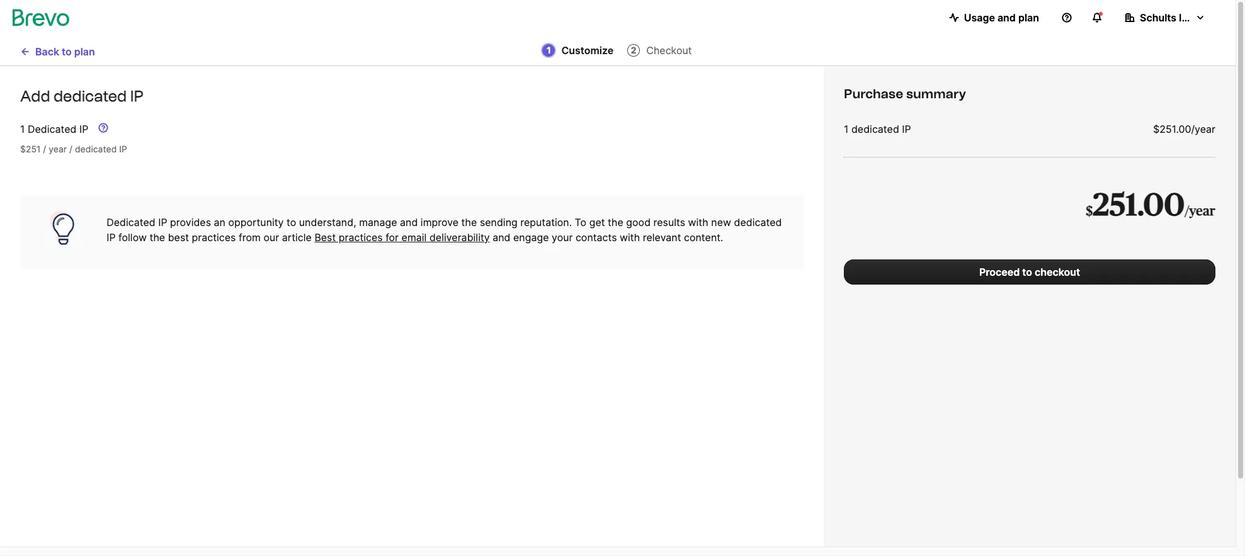 Task type: vqa. For each thing, say whether or not it's contained in the screenshot.
the bottom WITH
yes



Task type: locate. For each thing, give the bounding box(es) containing it.
1 vertical spatial plan
[[74, 46, 95, 58]]

plan right back
[[74, 46, 95, 58]]

1 horizontal spatial plan
[[1019, 11, 1040, 24]]

to
[[62, 46, 72, 58], [1023, 266, 1033, 279]]

1 vertical spatial to
[[1023, 266, 1033, 279]]

proceed to checkout
[[980, 266, 1081, 279]]

/ left year
[[43, 144, 46, 154]]

and down sending
[[493, 231, 511, 244]]

customize
[[562, 44, 614, 57]]

1 vertical spatial and
[[400, 216, 418, 229]]

$ 251.00 /year
[[1087, 190, 1216, 222]]

/
[[43, 144, 46, 154], [69, 144, 72, 154]]

1 horizontal spatial and
[[493, 231, 511, 244]]

1 horizontal spatial 1
[[547, 45, 551, 55]]

1 left "customize"
[[547, 45, 551, 55]]

with down good
[[620, 231, 641, 244]]

1 horizontal spatial to
[[1023, 266, 1033, 279]]

the right get
[[608, 216, 624, 229]]

usage and plan button
[[940, 5, 1050, 30]]

practices
[[192, 231, 236, 244], [339, 231, 383, 244]]

best practices for email deliverability link
[[315, 230, 490, 245]]

1 vertical spatial dedicated
[[107, 216, 155, 229]]

with up content.
[[689, 216, 709, 229]]

1 up $251
[[20, 123, 25, 136]]

1 horizontal spatial with
[[689, 216, 709, 229]]

and right usage
[[998, 11, 1017, 24]]

our
[[264, 231, 279, 244]]

good
[[627, 216, 651, 229]]

2 vertical spatial and
[[493, 231, 511, 244]]

purchase
[[845, 86, 904, 101]]

1
[[547, 45, 551, 55], [20, 123, 25, 136], [845, 123, 849, 136]]

and up email
[[400, 216, 418, 229]]

1 for 1
[[547, 45, 551, 55]]

plan right usage
[[1019, 11, 1040, 24]]

reputation.
[[521, 216, 572, 229]]

2 horizontal spatial and
[[998, 11, 1017, 24]]

1 for 1 dedicated ip
[[20, 123, 25, 136]]

plan
[[1019, 11, 1040, 24], [74, 46, 95, 58]]

0 horizontal spatial practices
[[192, 231, 236, 244]]

1 horizontal spatial practices
[[339, 231, 383, 244]]

deliverability
[[430, 231, 490, 244]]

1 dedicated ip
[[20, 123, 88, 136]]

dedicated right new
[[735, 216, 782, 229]]

best
[[315, 231, 336, 244]]

ip
[[130, 87, 144, 105], [79, 123, 88, 136], [903, 123, 912, 136], [119, 144, 127, 154], [158, 216, 167, 229], [107, 231, 116, 244]]

0 vertical spatial with
[[689, 216, 709, 229]]

0 vertical spatial and
[[998, 11, 1017, 24]]

practices inside dedicated ip provides an opportunity to understand, manage and improve the sending reputation. to get the good results with new dedicated ip follow the best practices from our article
[[192, 231, 236, 244]]

dedicated ip provides an opportunity to understand, manage and improve the sending reputation. to get the good results with new dedicated ip follow the best practices from our article
[[107, 216, 782, 244]]

0 horizontal spatial dedicated
[[28, 123, 77, 136]]

0 vertical spatial plan
[[1019, 11, 1040, 24]]

/ right year
[[69, 144, 72, 154]]

0 horizontal spatial with
[[620, 231, 641, 244]]

back to plan
[[35, 46, 95, 58]]

1 dedicated ip
[[845, 123, 912, 136]]

year
[[49, 144, 67, 154]]

to right back
[[62, 46, 72, 58]]

1 horizontal spatial /
[[69, 144, 72, 154]]

dedicated
[[28, 123, 77, 136], [107, 216, 155, 229]]

dedicated
[[54, 87, 127, 105], [852, 123, 900, 136], [75, 144, 117, 154], [735, 216, 782, 229]]

new
[[712, 216, 732, 229]]

0 horizontal spatial /
[[43, 144, 46, 154]]

0 vertical spatial to
[[62, 46, 72, 58]]

1 horizontal spatial dedicated
[[107, 216, 155, 229]]

/year inside $ 251.00 /year
[[1186, 205, 1216, 218]]

the
[[462, 216, 477, 229], [608, 216, 624, 229], [150, 231, 165, 244]]

$251 / year / dedicated ip
[[20, 144, 127, 154]]

1 practices from the left
[[192, 231, 236, 244]]

improve
[[421, 216, 459, 229]]

/year
[[1192, 123, 1216, 136], [1186, 205, 1216, 218]]

practices down 'provides' at left top
[[192, 231, 236, 244]]

dedicated right year
[[75, 144, 117, 154]]

usage
[[965, 11, 996, 24]]

the up deliverability
[[462, 216, 477, 229]]

0 horizontal spatial and
[[400, 216, 418, 229]]

dedicated inside dedicated ip provides an opportunity to understand, manage and improve the sending reputation. to get the good results with new dedicated ip follow the best practices from our article
[[107, 216, 155, 229]]

0 horizontal spatial plan
[[74, 46, 95, 58]]

2 horizontal spatial 1
[[845, 123, 849, 136]]

and
[[998, 11, 1017, 24], [400, 216, 418, 229], [493, 231, 511, 244]]

your
[[552, 231, 573, 244]]

practices down the manage
[[339, 231, 383, 244]]

1 vertical spatial /year
[[1186, 205, 1216, 218]]

the left best
[[150, 231, 165, 244]]

1 down purchase
[[845, 123, 849, 136]]

back
[[35, 46, 59, 58]]

to right proceed
[[1023, 266, 1033, 279]]

$251
[[20, 144, 41, 154]]

$251.00 /year
[[1154, 123, 1216, 136]]

0 horizontal spatial 1
[[20, 123, 25, 136]]

email
[[402, 231, 427, 244]]

dedicated up follow
[[107, 216, 155, 229]]

for
[[386, 231, 399, 244]]

2 practices from the left
[[339, 231, 383, 244]]

to inside button
[[1023, 266, 1033, 279]]

0 horizontal spatial to
[[62, 46, 72, 58]]

with
[[689, 216, 709, 229], [620, 231, 641, 244]]

to inside button
[[62, 46, 72, 58]]

dedicated up year
[[28, 123, 77, 136]]



Task type: describe. For each thing, give the bounding box(es) containing it.
schults inc button
[[1116, 5, 1216, 30]]

$
[[1087, 205, 1094, 218]]

article
[[282, 231, 312, 244]]

add dedicated ip
[[20, 87, 144, 105]]

0 vertical spatial dedicated
[[28, 123, 77, 136]]

dedicated up 1 dedicated ip
[[54, 87, 127, 105]]

relevant
[[643, 231, 682, 244]]

proceed to checkout button
[[845, 260, 1216, 285]]

plan for usage and plan
[[1019, 11, 1040, 24]]

2 horizontal spatial the
[[608, 216, 624, 229]]

engage
[[514, 231, 549, 244]]

to for back
[[62, 46, 72, 58]]

1 / from the left
[[43, 144, 46, 154]]

to for proceed
[[1023, 266, 1033, 279]]

plan for back to plan
[[74, 46, 95, 58]]

checkout
[[647, 44, 692, 57]]

follow
[[119, 231, 147, 244]]

add
[[20, 87, 50, 105]]

content.
[[684, 231, 724, 244]]

get
[[590, 216, 605, 229]]

results
[[654, 216, 686, 229]]

to
[[575, 216, 587, 229]]

schults
[[1141, 11, 1177, 24]]

and inside button
[[998, 11, 1017, 24]]

and inside dedicated ip provides an opportunity to understand, manage and improve the sending reputation. to get the good results with new dedicated ip follow the best practices from our article
[[400, 216, 418, 229]]

manage
[[359, 216, 397, 229]]

purchase summary
[[845, 86, 967, 101]]

1 for 1 dedicated ip
[[845, 123, 849, 136]]

inc
[[1180, 11, 1195, 24]]

1 horizontal spatial the
[[462, 216, 477, 229]]

best
[[168, 231, 189, 244]]

back to plan button
[[10, 39, 105, 65]]

$251.00
[[1154, 123, 1192, 136]]

contacts
[[576, 231, 617, 244]]

dedicated inside dedicated ip provides an opportunity to understand, manage and improve the sending reputation. to get the good results with new dedicated ip follow the best practices from our article
[[735, 216, 782, 229]]

0 vertical spatial /year
[[1192, 123, 1216, 136]]

summary
[[907, 86, 967, 101]]

checkout
[[1035, 266, 1081, 279]]

best practices for email deliverability and engage your contacts with relevant content.
[[315, 231, 724, 244]]

2 / from the left
[[69, 144, 72, 154]]

1 vertical spatial with
[[620, 231, 641, 244]]

proceed
[[980, 266, 1021, 279]]

usage and plan
[[965, 11, 1040, 24]]

understand,
[[299, 216, 356, 229]]

with inside dedicated ip provides an opportunity to understand, manage and improve the sending reputation. to get the good results with new dedicated ip follow the best practices from our article
[[689, 216, 709, 229]]

schults inc
[[1141, 11, 1195, 24]]

sending
[[480, 216, 518, 229]]

an opportunity to
[[214, 216, 296, 229]]

from
[[239, 231, 261, 244]]

0 horizontal spatial the
[[150, 231, 165, 244]]

provides
[[170, 216, 211, 229]]

251.00
[[1094, 190, 1186, 222]]

bulb image
[[42, 205, 85, 255]]

dedicated down purchase
[[852, 123, 900, 136]]

2
[[631, 45, 637, 55]]



